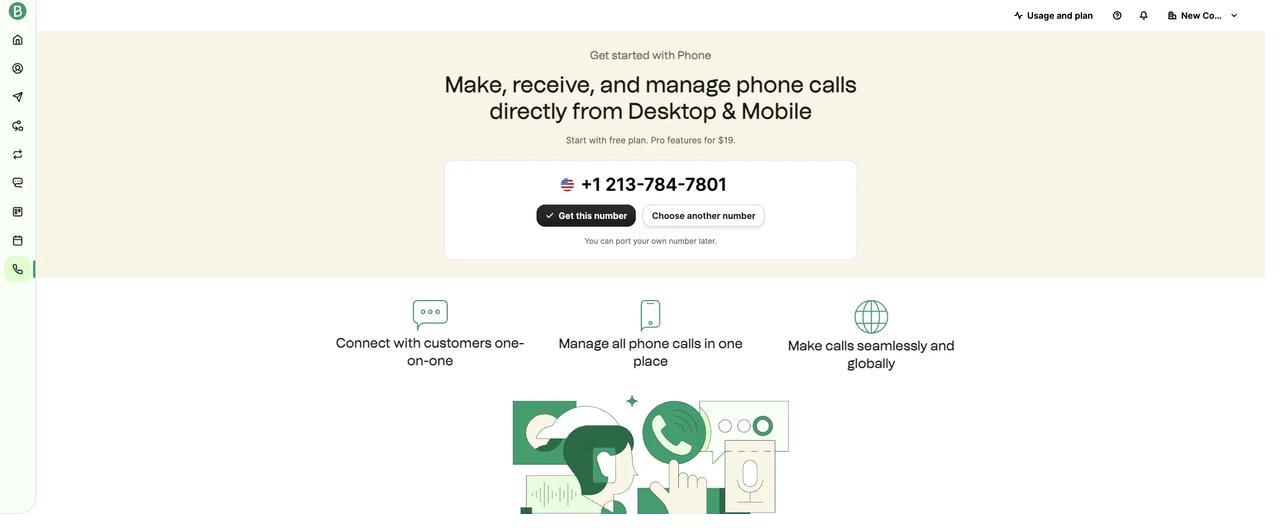 Task type: vqa. For each thing, say whether or not it's contained in the screenshot.
the Campaign name search box
no



Task type: locate. For each thing, give the bounding box(es) containing it.
globally
[[847, 355, 895, 371]]

plan.
[[628, 135, 648, 146]]

own
[[651, 236, 667, 245]]

one
[[718, 335, 743, 351], [429, 352, 453, 368]]

get this number
[[559, 210, 627, 221]]

with
[[652, 49, 675, 62], [589, 135, 607, 146], [393, 335, 421, 351]]

usage
[[1027, 10, 1054, 21]]

1 horizontal spatial phone
[[736, 71, 804, 98]]

2 horizontal spatial with
[[652, 49, 675, 62]]

213-
[[605, 174, 644, 195]]

and right seamlessly
[[930, 338, 955, 354]]

make, receive, and manage phone calls directly from desktop & mobile
[[445, 71, 857, 124]]

get inside button
[[559, 210, 574, 221]]

one-
[[495, 335, 524, 351]]

number up can
[[594, 210, 627, 221]]

0 horizontal spatial phone
[[629, 335, 669, 351]]

with up on-
[[393, 335, 421, 351]]

another
[[687, 210, 720, 221]]

2 vertical spatial and
[[930, 338, 955, 354]]

with left free
[[589, 135, 607, 146]]

for
[[704, 135, 716, 146]]

choose another number
[[652, 210, 756, 221]]

2 vertical spatial with
[[393, 335, 421, 351]]

number right another
[[723, 210, 756, 221]]

1 horizontal spatial and
[[930, 338, 955, 354]]

calls
[[809, 71, 857, 98], [672, 335, 701, 351], [826, 338, 854, 354]]

0 horizontal spatial get
[[559, 210, 574, 221]]

1 vertical spatial phone
[[629, 335, 669, 351]]

with inside the connect with customers one- on-one
[[393, 335, 421, 351]]

0 horizontal spatial with
[[393, 335, 421, 351]]

calls inside 'manage all phone calls in one place'
[[672, 335, 701, 351]]

1 vertical spatial get
[[559, 210, 574, 221]]

company
[[1203, 10, 1243, 21]]

and
[[1057, 10, 1073, 21], [600, 71, 640, 98], [930, 338, 955, 354]]

in
[[704, 335, 715, 351]]

784-
[[644, 174, 685, 195]]

from
[[572, 98, 623, 124]]

1 horizontal spatial one
[[718, 335, 743, 351]]

manage
[[645, 71, 731, 98]]

usage and plan
[[1027, 10, 1093, 21]]

2 horizontal spatial number
[[723, 210, 756, 221]]

phone inside the make, receive, and manage phone calls directly from desktop & mobile
[[736, 71, 804, 98]]

+1
[[581, 174, 601, 195]]

1 vertical spatial with
[[589, 135, 607, 146]]

phone
[[736, 71, 804, 98], [629, 335, 669, 351]]

usage and plan button
[[1005, 4, 1102, 26]]

1 vertical spatial one
[[429, 352, 453, 368]]

and down started
[[600, 71, 640, 98]]

1 horizontal spatial get
[[590, 49, 609, 62]]

0 vertical spatial one
[[718, 335, 743, 351]]

0 vertical spatial get
[[590, 49, 609, 62]]

+1 213-784-7801
[[581, 174, 727, 195]]

start with free plan. pro features for $19.
[[566, 135, 736, 146]]

0 horizontal spatial and
[[600, 71, 640, 98]]

$19.
[[718, 135, 736, 146]]

one down customers
[[429, 352, 453, 368]]

get started with phone
[[590, 49, 711, 62]]

new company
[[1181, 10, 1243, 21]]

choose another number button
[[643, 205, 765, 227]]

make calls seamlessly and globally
[[788, 338, 955, 371]]

0 horizontal spatial number
[[594, 210, 627, 221]]

manage all phone calls in one place
[[559, 335, 743, 369]]

one inside 'manage all phone calls in one place'
[[718, 335, 743, 351]]

manage
[[559, 335, 609, 351]]

0 vertical spatial with
[[652, 49, 675, 62]]

and left plan
[[1057, 10, 1073, 21]]

connect
[[336, 335, 390, 351]]

get this number button
[[537, 205, 636, 227]]

with left phone
[[652, 49, 675, 62]]

0 vertical spatial phone
[[736, 71, 804, 98]]

one inside the connect with customers one- on-one
[[429, 352, 453, 368]]

0 horizontal spatial one
[[429, 352, 453, 368]]

phone inside 'manage all phone calls in one place'
[[629, 335, 669, 351]]

1 vertical spatial and
[[600, 71, 640, 98]]

seamlessly
[[857, 338, 927, 354]]

number
[[594, 210, 627, 221], [723, 210, 756, 221], [669, 236, 697, 245]]

number right own
[[669, 236, 697, 245]]

2 horizontal spatial and
[[1057, 10, 1073, 21]]

get for get this number
[[559, 210, 574, 221]]

customers
[[424, 335, 492, 351]]

choose
[[652, 210, 685, 221]]

one right in
[[718, 335, 743, 351]]

get left started
[[590, 49, 609, 62]]

calls inside the make, receive, and manage phone calls directly from desktop & mobile
[[809, 71, 857, 98]]

us image
[[561, 178, 581, 191]]

1 horizontal spatial with
[[589, 135, 607, 146]]

with for one-
[[393, 335, 421, 351]]

get
[[590, 49, 609, 62], [559, 210, 574, 221]]

port
[[616, 236, 631, 245]]

get left this
[[559, 210, 574, 221]]

0 vertical spatial and
[[1057, 10, 1073, 21]]



Task type: describe. For each thing, give the bounding box(es) containing it.
new company button
[[1159, 4, 1248, 26]]

you can port your own number later.
[[585, 236, 717, 245]]

started
[[612, 49, 650, 62]]

you
[[585, 236, 598, 245]]

receive,
[[512, 71, 595, 98]]

features
[[667, 135, 702, 146]]

place
[[633, 353, 668, 369]]

on-
[[407, 352, 429, 368]]

pro
[[651, 135, 665, 146]]

make
[[788, 338, 823, 354]]

make,
[[445, 71, 507, 98]]

get for get started with phone
[[590, 49, 609, 62]]

with for plan.
[[589, 135, 607, 146]]

new
[[1181, 10, 1200, 21]]

phone
[[678, 49, 711, 62]]

your
[[633, 236, 649, 245]]

this
[[576, 210, 592, 221]]

later.
[[699, 236, 717, 245]]

and inside "button"
[[1057, 10, 1073, 21]]

free
[[609, 135, 626, 146]]

plan
[[1075, 10, 1093, 21]]

desktop
[[628, 98, 717, 124]]

1 horizontal spatial number
[[669, 236, 697, 245]]

can
[[600, 236, 614, 245]]

start
[[566, 135, 587, 146]]

calls inside make calls seamlessly and globally
[[826, 338, 854, 354]]

7801
[[685, 174, 727, 195]]

and inside make calls seamlessly and globally
[[930, 338, 955, 354]]

mobile
[[741, 98, 812, 124]]

&
[[722, 98, 736, 124]]

and inside the make, receive, and manage phone calls directly from desktop & mobile
[[600, 71, 640, 98]]

number for get this number
[[594, 210, 627, 221]]

one for on-
[[429, 352, 453, 368]]

number for choose another number
[[723, 210, 756, 221]]

one for in
[[718, 335, 743, 351]]

all
[[612, 335, 626, 351]]

connect with customers one- on-one
[[336, 335, 524, 368]]

directly
[[489, 98, 567, 124]]



